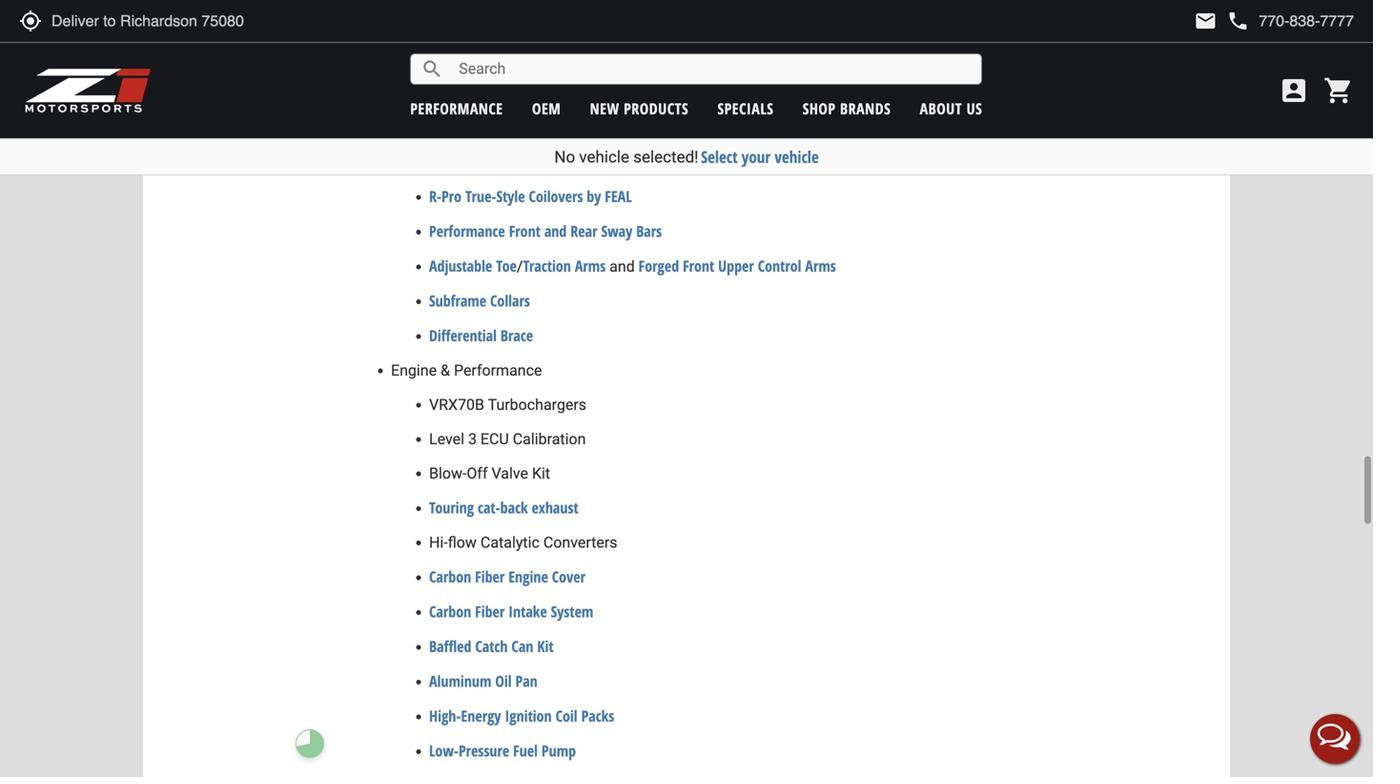 Task type: locate. For each thing, give the bounding box(es) containing it.
touring
[[429, 497, 474, 518]]

z1 for z1 600r serialized badge
[[429, 84, 447, 102]]

0 vertical spatial carbon
[[429, 566, 471, 587]]

0 vertical spatial performance
[[412, 153, 501, 171]]

1 vertical spatial engine
[[508, 566, 548, 587]]

coil
[[556, 706, 578, 726]]

fiber down "catalytic"
[[475, 566, 505, 587]]

2 vertical spatial performance
[[454, 361, 542, 379]]

differential brace
[[429, 325, 533, 346]]

carbon down hi-
[[429, 566, 471, 587]]

mail
[[1194, 10, 1217, 32]]

performance up vrx70b turbochargers
[[454, 361, 542, 379]]

low-pressure fuel pump
[[429, 740, 576, 761]]

new products
[[590, 98, 689, 119]]

high-energy ignition coil packs link
[[429, 706, 614, 726]]

subframe collars
[[429, 290, 530, 311]]

shopping_cart
[[1324, 75, 1354, 106]]

0 horizontal spatial front
[[509, 221, 541, 241]]

embroidered
[[526, 119, 612, 137]]

carbon fiber engine cover link
[[429, 566, 585, 587]]

0 vertical spatial and
[[544, 221, 567, 241]]

calibration
[[513, 430, 586, 448]]

vrx70b turbochargers
[[429, 396, 586, 414]]

us
[[967, 98, 982, 119]]

hi-
[[429, 533, 448, 552]]

0 vertical spatial 600r
[[451, 84, 486, 102]]

specials
[[718, 98, 774, 119]]

carbon up baffled
[[429, 601, 471, 622]]

performance up pro
[[412, 153, 501, 171]]

high-
[[429, 706, 461, 726]]

specific
[[468, 119, 522, 137]]

traction
[[523, 255, 571, 276]]

0 vertical spatial kit
[[532, 464, 550, 482]]

ignition
[[505, 706, 552, 726]]

oil
[[495, 671, 512, 691]]

toe
[[496, 255, 517, 276]]

1 fiber from the top
[[475, 566, 505, 587]]

engine left &
[[391, 361, 437, 379]]

1 vertical spatial performance
[[429, 221, 505, 241]]

baffled
[[429, 636, 471, 656]]

2 arms from the left
[[805, 255, 836, 276]]

vehicle right the no
[[579, 147, 629, 166]]

carbon
[[429, 566, 471, 587], [429, 601, 471, 622]]

new products link
[[590, 98, 689, 119]]

pan
[[515, 671, 538, 691]]

account_box link
[[1274, 75, 1314, 106]]

600r left specific at top
[[429, 119, 464, 137]]

sway
[[601, 221, 632, 241]]

products
[[624, 98, 689, 119]]

z1
[[429, 84, 447, 102], [391, 153, 409, 171]]

0 vertical spatial z1
[[429, 84, 447, 102]]

forged
[[639, 255, 679, 276]]

subframe
[[429, 290, 486, 311]]

engine down hi-flow catalytic converters
[[508, 566, 548, 587]]

fiber
[[475, 566, 505, 587], [475, 601, 505, 622]]

carbon for carbon fiber engine cover
[[429, 566, 471, 587]]

1 carbon from the top
[[429, 566, 471, 587]]

engine
[[391, 361, 437, 379], [508, 566, 548, 587]]

600r
[[451, 84, 486, 102], [429, 119, 464, 137]]

bars
[[636, 221, 662, 241]]

kit right valve
[[532, 464, 550, 482]]

account_box
[[1279, 75, 1309, 106]]

1 vertical spatial kit
[[537, 636, 554, 656]]

cat-
[[478, 497, 500, 518]]

and
[[544, 221, 567, 241], [609, 257, 635, 276]]

vehicle
[[775, 146, 819, 168], [579, 147, 629, 166]]

fiber up baffled catch can kit 'link' on the left bottom
[[475, 601, 505, 622]]

z1 600r serialized badge
[[429, 84, 602, 102]]

1 horizontal spatial z1
[[429, 84, 447, 102]]

your
[[742, 146, 771, 168]]

upper
[[718, 255, 754, 276]]

tuned
[[504, 153, 546, 171]]

1 vertical spatial front
[[683, 255, 714, 276]]

touring cat-back exhaust
[[429, 497, 579, 518]]

pro
[[442, 186, 462, 206]]

can
[[512, 636, 533, 656]]

kit right the can
[[537, 636, 554, 656]]

baffled catch can kit
[[429, 636, 554, 656]]

0 vertical spatial front
[[509, 221, 541, 241]]

vehicle right your
[[775, 146, 819, 168]]

blow-
[[429, 464, 467, 482]]

1 horizontal spatial and
[[609, 257, 635, 276]]

shopping_cart link
[[1319, 75, 1354, 106]]

hi-flow catalytic converters
[[429, 533, 617, 552]]

performance
[[410, 98, 503, 119]]

arms down rear
[[575, 255, 606, 276]]

r-
[[429, 186, 442, 206]]

performance up adjustable toe link
[[429, 221, 505, 241]]

and left rear
[[544, 221, 567, 241]]

front left upper
[[683, 255, 714, 276]]

shop brands
[[803, 98, 891, 119]]

fiber for intake
[[475, 601, 505, 622]]

and down sway
[[609, 257, 635, 276]]

2 carbon from the top
[[429, 601, 471, 622]]

brace
[[501, 325, 533, 346]]

kit for baffled catch can kit
[[537, 636, 554, 656]]

1 vertical spatial and
[[609, 257, 635, 276]]

new
[[590, 98, 619, 119]]

front down r-pro true-style coilovers by feal
[[509, 221, 541, 241]]

low-
[[429, 740, 459, 761]]

exhaust
[[532, 497, 579, 518]]

2 fiber from the top
[[475, 601, 505, 622]]

shop
[[803, 98, 836, 119]]

1 vertical spatial fiber
[[475, 601, 505, 622]]

1 vertical spatial carbon
[[429, 601, 471, 622]]

0 horizontal spatial z1
[[391, 153, 409, 171]]

0 horizontal spatial vehicle
[[579, 147, 629, 166]]

collars
[[490, 290, 530, 311]]

serialized
[[489, 84, 555, 102]]

1 horizontal spatial arms
[[805, 255, 836, 276]]

1 arms from the left
[[575, 255, 606, 276]]

kit for blow-off valve kit
[[532, 464, 550, 482]]

kit
[[532, 464, 550, 482], [537, 636, 554, 656]]

carbon for carbon fiber intake system
[[429, 601, 471, 622]]

0 vertical spatial engine
[[391, 361, 437, 379]]

z1 motorsports logo image
[[24, 67, 152, 114]]

0 vertical spatial fiber
[[475, 566, 505, 587]]

feal
[[605, 186, 632, 206]]

z1 performance tuned suspension:
[[391, 153, 633, 171]]

arms right control
[[805, 255, 836, 276]]

1 vertical spatial z1
[[391, 153, 409, 171]]

0 horizontal spatial arms
[[575, 255, 606, 276]]

oem
[[532, 98, 561, 119]]

energy
[[461, 706, 501, 726]]

600r up specific at top
[[451, 84, 486, 102]]



Task type: vqa. For each thing, say whether or not it's contained in the screenshot.
the left Front
yes



Task type: describe. For each thing, give the bounding box(es) containing it.
style
[[496, 186, 525, 206]]

z1 for z1 performance tuned suspension:
[[391, 153, 409, 171]]

600r specific embroidered seats
[[429, 119, 654, 137]]

carbon fiber intake system link
[[429, 601, 593, 622]]

level
[[429, 430, 464, 448]]

about us link
[[920, 98, 982, 119]]

brands
[[840, 98, 891, 119]]

blow-off valve kit
[[429, 464, 550, 482]]

select your vehicle link
[[701, 146, 819, 168]]

low-pressure fuel pump link
[[429, 740, 576, 761]]

oem link
[[532, 98, 561, 119]]

select
[[701, 146, 738, 168]]

catch
[[475, 636, 508, 656]]

turbochargers
[[488, 396, 586, 414]]

by
[[587, 186, 601, 206]]

pressure
[[459, 740, 509, 761]]

traction arms link
[[523, 255, 606, 276]]

1 horizontal spatial front
[[683, 255, 714, 276]]

forged front upper control arms link
[[639, 255, 836, 276]]

true-
[[465, 186, 496, 206]]

adjustable
[[429, 255, 492, 276]]

adjustable toe link
[[429, 255, 517, 276]]

phone
[[1227, 10, 1250, 32]]

3
[[468, 430, 477, 448]]

interior:
[[391, 50, 443, 68]]

pump
[[542, 740, 576, 761]]

/
[[517, 257, 523, 276]]

performance link
[[410, 98, 503, 119]]

high-energy ignition coil packs
[[429, 706, 614, 726]]

0 horizontal spatial and
[[544, 221, 567, 241]]

system
[[551, 601, 593, 622]]

1 horizontal spatial vehicle
[[775, 146, 819, 168]]

Search search field
[[444, 54, 981, 84]]

1 vertical spatial 600r
[[429, 119, 464, 137]]

badge
[[559, 84, 602, 102]]

suspension:
[[550, 153, 633, 171]]

search
[[421, 58, 444, 81]]

about us
[[920, 98, 982, 119]]

performance front and rear sway bars
[[429, 221, 662, 241]]

r-pro true-style coilovers by feal link
[[429, 186, 632, 206]]

back
[[500, 497, 528, 518]]

flow
[[448, 533, 477, 552]]

control
[[758, 255, 801, 276]]

adjustable toe / traction arms and forged front upper control arms
[[429, 255, 836, 276]]

r-pro true-style coilovers by feal
[[429, 186, 632, 206]]

cover
[[552, 566, 585, 587]]

level 3 ecu calibration
[[429, 430, 586, 448]]

differential
[[429, 325, 497, 346]]

my_location
[[19, 10, 42, 32]]

fuel
[[513, 740, 538, 761]]

baffled catch can kit link
[[429, 636, 554, 656]]

fiber for engine
[[475, 566, 505, 587]]

carbon fiber engine cover
[[429, 566, 585, 587]]

no
[[554, 147, 575, 166]]

selected!
[[633, 147, 699, 166]]

carbon fiber intake system
[[429, 601, 593, 622]]

0 horizontal spatial engine
[[391, 361, 437, 379]]

differential brace link
[[429, 325, 533, 346]]

mail link
[[1194, 10, 1217, 32]]

1 horizontal spatial engine
[[508, 566, 548, 587]]

and inside adjustable toe / traction arms and forged front upper control arms
[[609, 257, 635, 276]]

specials link
[[718, 98, 774, 119]]

aluminum oil pan link
[[429, 671, 538, 691]]

converters
[[543, 533, 617, 552]]

valve
[[492, 464, 528, 482]]

subframe collars link
[[429, 290, 530, 311]]

touring cat-back exhaust link
[[429, 497, 579, 518]]

rear
[[571, 221, 597, 241]]

catalytic
[[480, 533, 540, 552]]

vehicle inside no vehicle selected! select your vehicle
[[579, 147, 629, 166]]

shop brands link
[[803, 98, 891, 119]]

mail phone
[[1194, 10, 1250, 32]]

about
[[920, 98, 962, 119]]

phone link
[[1227, 10, 1354, 32]]



